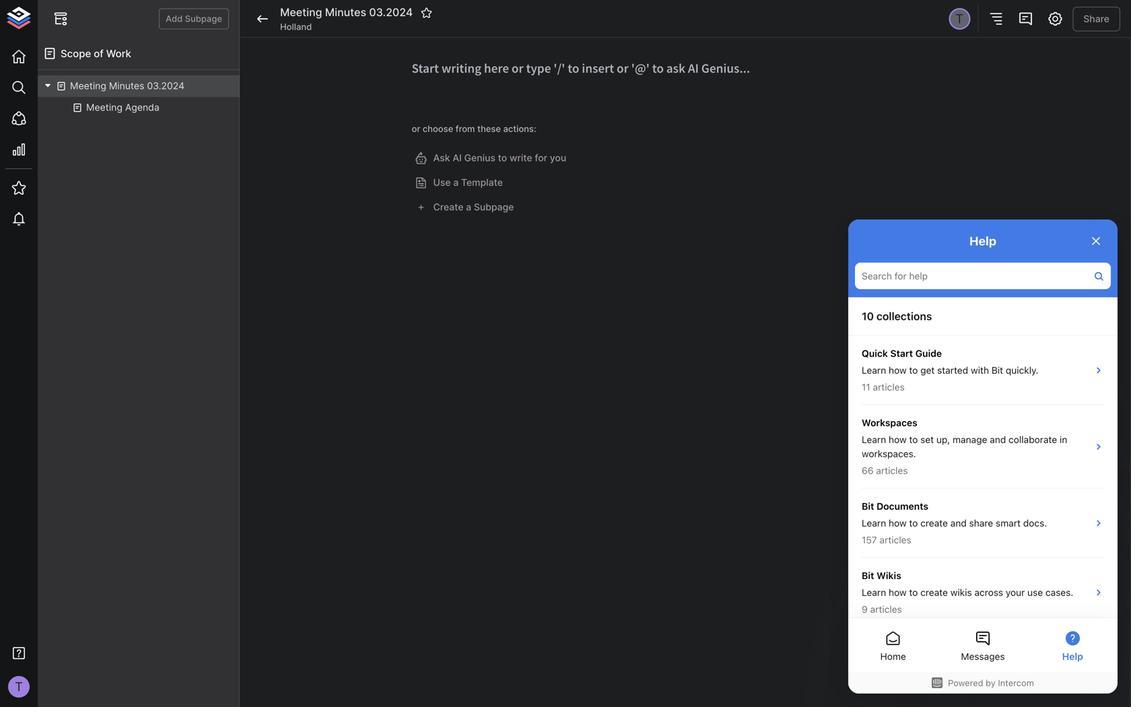 Task type: describe. For each thing, give the bounding box(es) containing it.
1 horizontal spatial t button
[[947, 6, 973, 32]]

add subpage
[[166, 14, 222, 24]]

ask ai genius to write for you
[[434, 152, 567, 164]]

t for the "t" button to the right
[[956, 11, 964, 26]]

a for create
[[466, 202, 472, 213]]

favorite image
[[421, 7, 433, 19]]

settings image
[[1048, 11, 1064, 27]]

write
[[510, 152, 533, 164]]

actions:
[[504, 124, 537, 134]]

add subpage button
[[159, 9, 229, 29]]

1 vertical spatial meeting minutes 03.2024
[[70, 80, 185, 92]]

0 vertical spatial 03.2024
[[369, 6, 413, 19]]

meeting agenda
[[86, 102, 160, 113]]

template
[[461, 177, 503, 188]]

create a subpage
[[434, 202, 514, 213]]

from
[[456, 124, 475, 134]]

t for leftmost the "t" button
[[15, 680, 23, 695]]

ask
[[434, 152, 450, 164]]

03.2024 inside meeting minutes 03.2024 link
[[147, 80, 185, 92]]

1 horizontal spatial meeting minutes 03.2024
[[280, 6, 413, 19]]

share button
[[1073, 7, 1121, 31]]

ask ai genius to write for you button
[[412, 146, 572, 171]]

use a template button
[[412, 171, 509, 195]]

or choose from these actions:
[[412, 124, 537, 134]]



Task type: locate. For each thing, give the bounding box(es) containing it.
minutes
[[325, 6, 367, 19], [109, 80, 144, 92]]

t
[[956, 11, 964, 26], [15, 680, 23, 695]]

subpage inside the create a subpage button
[[474, 202, 514, 213]]

1 vertical spatial t button
[[4, 672, 34, 702]]

meeting down meeting minutes 03.2024 link
[[86, 102, 123, 113]]

0 vertical spatial meeting minutes 03.2024
[[280, 6, 413, 19]]

1 vertical spatial meeting
[[70, 80, 106, 92]]

create
[[434, 202, 464, 213]]

1 vertical spatial t
[[15, 680, 23, 695]]

subpage right "add"
[[185, 14, 222, 24]]

scope
[[61, 47, 91, 60]]

these
[[478, 124, 501, 134]]

a inside button
[[466, 202, 472, 213]]

for
[[535, 152, 548, 164]]

scope of work link
[[38, 38, 240, 70]]

meeting minutes 03.2024
[[280, 6, 413, 19], [70, 80, 185, 92]]

meeting up holland
[[280, 6, 322, 19]]

agenda
[[125, 102, 160, 113]]

1 vertical spatial 03.2024
[[147, 80, 185, 92]]

meeting down scope of work
[[70, 80, 106, 92]]

1 vertical spatial minutes
[[109, 80, 144, 92]]

t button
[[947, 6, 973, 32], [4, 672, 34, 702]]

0 horizontal spatial a
[[454, 177, 459, 188]]

or
[[412, 124, 421, 134]]

subpage down template
[[474, 202, 514, 213]]

a inside button
[[454, 177, 459, 188]]

0 vertical spatial t
[[956, 11, 964, 26]]

a
[[454, 177, 459, 188], [466, 202, 472, 213]]

meeting for meeting agenda link
[[86, 102, 123, 113]]

to
[[498, 152, 507, 164]]

choose
[[423, 124, 454, 134]]

0 horizontal spatial minutes
[[109, 80, 144, 92]]

1 vertical spatial a
[[466, 202, 472, 213]]

meeting minutes 03.2024 link
[[70, 80, 185, 93]]

03.2024 left favorite image
[[369, 6, 413, 19]]

0 horizontal spatial 03.2024
[[147, 80, 185, 92]]

scope of work
[[61, 47, 131, 60]]

add
[[166, 14, 183, 24]]

work
[[106, 47, 131, 60]]

03.2024 up 'agenda'
[[147, 80, 185, 92]]

holland link
[[280, 21, 312, 33]]

1 horizontal spatial a
[[466, 202, 472, 213]]

meeting minutes 03.2024 up holland
[[280, 6, 413, 19]]

share
[[1084, 13, 1110, 24]]

0 horizontal spatial subpage
[[185, 14, 222, 24]]

meeting
[[280, 6, 322, 19], [70, 80, 106, 92], [86, 102, 123, 113]]

1 vertical spatial subpage
[[474, 202, 514, 213]]

0 vertical spatial t button
[[947, 6, 973, 32]]

0 horizontal spatial t button
[[4, 672, 34, 702]]

genius
[[465, 152, 496, 164]]

table of contents image
[[989, 11, 1005, 27]]

create a subpage button
[[412, 195, 520, 220]]

1 horizontal spatial t
[[956, 11, 964, 26]]

0 horizontal spatial meeting minutes 03.2024
[[70, 80, 185, 92]]

a for use
[[454, 177, 459, 188]]

a right 'create'
[[466, 202, 472, 213]]

meeting for meeting minutes 03.2024 link
[[70, 80, 106, 92]]

of
[[94, 47, 104, 60]]

1 horizontal spatial 03.2024
[[369, 6, 413, 19]]

0 vertical spatial minutes
[[325, 6, 367, 19]]

ai
[[453, 152, 462, 164]]

meeting agenda link
[[86, 101, 160, 114]]

use a template
[[434, 177, 503, 188]]

meeting minutes 03.2024 up meeting agenda
[[70, 80, 185, 92]]

1 horizontal spatial minutes
[[325, 6, 367, 19]]

comments image
[[1018, 11, 1034, 27]]

go back image
[[255, 11, 271, 27]]

0 vertical spatial meeting
[[280, 6, 322, 19]]

holland
[[280, 21, 312, 32]]

subpage inside add subpage button
[[185, 14, 222, 24]]

you
[[550, 152, 567, 164]]

03.2024
[[369, 6, 413, 19], [147, 80, 185, 92]]

subpage
[[185, 14, 222, 24], [474, 202, 514, 213]]

use
[[434, 177, 451, 188]]

0 vertical spatial subpage
[[185, 14, 222, 24]]

1 horizontal spatial subpage
[[474, 202, 514, 213]]

dialog
[[849, 220, 1118, 694]]

2 vertical spatial meeting
[[86, 102, 123, 113]]

a right use
[[454, 177, 459, 188]]

hide wiki image
[[53, 11, 69, 27]]

0 horizontal spatial t
[[15, 680, 23, 695]]

0 vertical spatial a
[[454, 177, 459, 188]]



Task type: vqa. For each thing, say whether or not it's contained in the screenshot.
Sound On image
no



